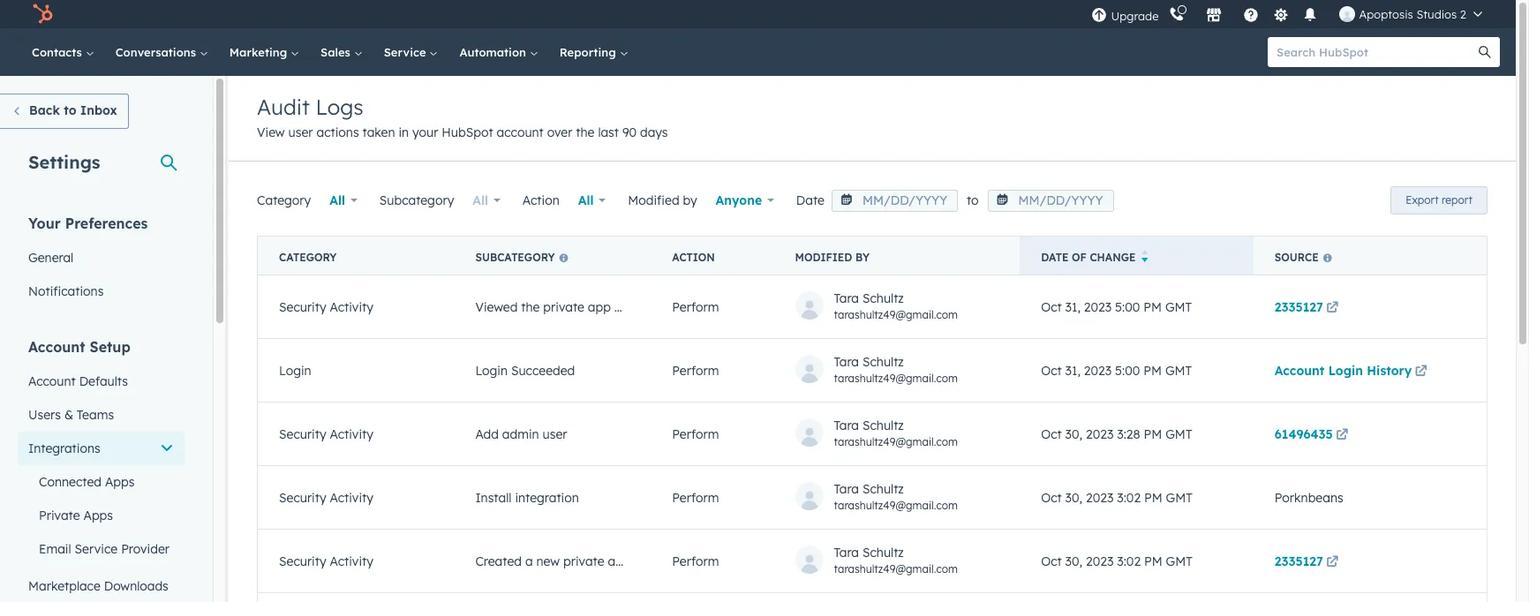 Task type: locate. For each thing, give the bounding box(es) containing it.
0 vertical spatial action
[[523, 193, 560, 208]]

private
[[39, 508, 80, 524]]

schultz for user
[[863, 418, 904, 434]]

2 pm from the top
[[1144, 362, 1162, 378]]

upgrade image
[[1092, 8, 1108, 23]]

apps up email service provider link
[[83, 508, 113, 524]]

2 vertical spatial 30,
[[1065, 553, 1083, 569]]

2 2335127 from the top
[[1275, 553, 1323, 569]]

2
[[1460, 7, 1467, 21]]

tara schultz tarashultz49@gmail.com for private
[[834, 291, 958, 321]]

1 vertical spatial to
[[967, 193, 979, 208]]

notifications image
[[1303, 8, 1319, 24]]

activity for add admin user
[[330, 426, 373, 442]]

service
[[384, 45, 430, 59], [75, 541, 118, 557]]

1 horizontal spatial service
[[384, 45, 430, 59]]

date right anyone popup button
[[796, 193, 825, 208]]

private apps
[[39, 508, 113, 524]]

2 5:00 from the top
[[1115, 362, 1140, 378]]

the right viewed
[[521, 299, 540, 315]]

the
[[576, 125, 595, 140], [521, 299, 540, 315]]

actions
[[317, 125, 359, 140]]

1 schultz from the top
[[863, 291, 904, 306]]

security for created a new private app access token
[[279, 553, 326, 569]]

5 perform from the top
[[672, 553, 719, 569]]

1 vertical spatial category
[[279, 251, 337, 264]]

1 horizontal spatial the
[[576, 125, 595, 140]]

all button down last
[[567, 183, 618, 218]]

to right mm/dd/yyyy text field
[[967, 193, 979, 208]]

5 schultz from the top
[[863, 545, 904, 561]]

1 5:00 from the top
[[1115, 299, 1140, 315]]

0 vertical spatial modified by
[[628, 193, 697, 208]]

Search HubSpot search field
[[1268, 37, 1484, 67]]

0 vertical spatial 2335127
[[1275, 299, 1323, 315]]

oct 30, 2023 3:02 pm gmt for install integration
[[1041, 490, 1193, 506]]

3 all button from the left
[[567, 183, 618, 218]]

1 30, from the top
[[1065, 426, 1083, 442]]

3 tara from the top
[[834, 418, 859, 434]]

all
[[330, 193, 345, 208], [473, 193, 488, 208], [578, 193, 594, 208]]

3 all from the left
[[578, 193, 594, 208]]

2335127 link down porknbeans
[[1275, 553, 1342, 569]]

5:00 up 3:28
[[1115, 362, 1140, 378]]

the left last
[[576, 125, 595, 140]]

audit logs view user actions taken in your hubspot account over the last 90 days
[[257, 94, 668, 140]]

account for account setup
[[28, 338, 85, 356]]

1 login from the left
[[279, 362, 311, 378]]

2335127 down porknbeans
[[1275, 553, 1323, 569]]

3 security activity from the top
[[279, 490, 373, 506]]

1 security activity from the top
[[279, 299, 373, 315]]

0 vertical spatial to
[[64, 102, 76, 118]]

apps for private apps
[[83, 508, 113, 524]]

3 pm from the top
[[1144, 426, 1162, 442]]

0 horizontal spatial all
[[330, 193, 345, 208]]

4 security activity from the top
[[279, 553, 373, 569]]

viewed the private app access token
[[475, 299, 690, 315]]

3 tarashultz49@gmail.com from the top
[[834, 435, 958, 449]]

1 horizontal spatial action
[[672, 251, 715, 264]]

4 oct from the top
[[1041, 490, 1062, 506]]

2335127 link down source
[[1275, 299, 1342, 315]]

account
[[28, 338, 85, 356], [1275, 362, 1325, 378], [28, 374, 76, 389]]

user right view
[[288, 125, 313, 140]]

settings link
[[1270, 5, 1292, 23]]

3 activity from the top
[[330, 490, 373, 506]]

2 activity from the top
[[330, 426, 373, 442]]

security activity for created a new private app access token
[[279, 553, 373, 569]]

report
[[1442, 193, 1473, 207]]

marketplaces image
[[1207, 8, 1223, 24]]

0 horizontal spatial user
[[288, 125, 313, 140]]

1 horizontal spatial modified
[[795, 251, 853, 264]]

service inside account setup element
[[75, 541, 118, 557]]

reporting link
[[549, 28, 639, 76]]

search image
[[1479, 46, 1491, 58]]

1 horizontal spatial all button
[[461, 183, 512, 218]]

0 vertical spatial 30,
[[1065, 426, 1083, 442]]

1 vertical spatial modified by
[[795, 251, 870, 264]]

oct
[[1041, 299, 1062, 315], [1041, 362, 1062, 378], [1041, 426, 1062, 442], [1041, 490, 1062, 506], [1041, 553, 1062, 569]]

action
[[523, 193, 560, 208], [672, 251, 715, 264]]

security activity for install integration
[[279, 490, 373, 506]]

by
[[683, 193, 697, 208], [856, 251, 870, 264]]

service right the "sales" link
[[384, 45, 430, 59]]

perform
[[672, 299, 719, 315], [672, 362, 719, 378], [672, 426, 719, 442], [672, 490, 719, 506], [672, 553, 719, 569]]

back
[[29, 102, 60, 118]]

1 vertical spatial subcategory
[[475, 251, 555, 264]]

tara for new
[[834, 545, 859, 561]]

1 vertical spatial oct 30, 2023 3:02 pm gmt
[[1041, 553, 1193, 569]]

1 pm from the top
[[1144, 299, 1162, 315]]

1 vertical spatial service
[[75, 541, 118, 557]]

0 vertical spatial oct 31, 2023 5:00 pm gmt
[[1041, 299, 1192, 315]]

link opens in a new window image
[[1326, 302, 1339, 315], [1415, 365, 1428, 378], [1415, 365, 1428, 378], [1326, 556, 1339, 569]]

4 perform from the top
[[672, 490, 719, 506]]

0 horizontal spatial modified by
[[628, 193, 697, 208]]

change
[[1090, 251, 1136, 264]]

date
[[796, 193, 825, 208], [1041, 251, 1069, 264]]

schultz for new
[[863, 545, 904, 561]]

users & teams link
[[18, 398, 185, 432]]

hubspot image
[[32, 4, 53, 25]]

2 horizontal spatial all button
[[567, 183, 618, 218]]

1 vertical spatial 2335127
[[1275, 553, 1323, 569]]

2335127 down source
[[1275, 299, 1323, 315]]

31, up the oct 30, 2023 3:28 pm gmt
[[1065, 362, 1081, 378]]

a
[[525, 553, 533, 569]]

oct 30, 2023 3:02 pm gmt
[[1041, 490, 1193, 506], [1041, 553, 1193, 569]]

logs
[[316, 94, 364, 120]]

1 tarashultz49@gmail.com from the top
[[834, 308, 958, 321]]

1 vertical spatial 5:00
[[1115, 362, 1140, 378]]

email
[[39, 541, 71, 557]]

reporting
[[560, 45, 619, 59]]

2335127
[[1275, 299, 1323, 315], [1275, 553, 1323, 569]]

1 tara from the top
[[834, 291, 859, 306]]

5:00 down 'change' at top right
[[1115, 299, 1140, 315]]

calling icon image
[[1170, 7, 1185, 23]]

date of change button
[[1020, 236, 1254, 275]]

1 vertical spatial access
[[634, 553, 674, 569]]

5 oct from the top
[[1041, 553, 1062, 569]]

2 30, from the top
[[1065, 490, 1083, 506]]

0 vertical spatial subcategory
[[380, 193, 454, 208]]

1 horizontal spatial modified by
[[795, 251, 870, 264]]

1 perform from the top
[[672, 299, 719, 315]]

31, for viewed the private app access token
[[1065, 299, 1081, 315]]

subcategory down the your in the left top of the page
[[380, 193, 454, 208]]

MM/DD/YYYY text field
[[832, 190, 958, 212]]

1 vertical spatial 31,
[[1065, 362, 1081, 378]]

1 horizontal spatial subcategory
[[475, 251, 555, 264]]

private
[[543, 299, 585, 315], [563, 553, 605, 569]]

2335127 for oct 30, 2023 3:02 pm gmt
[[1275, 553, 1323, 569]]

3 schultz from the top
[[863, 418, 904, 434]]

in
[[399, 125, 409, 140]]

perform for install integration
[[672, 490, 719, 506]]

oct 31, 2023 5:00 pm gmt up the oct 30, 2023 3:28 pm gmt
[[1041, 362, 1192, 378]]

0 vertical spatial service
[[384, 45, 430, 59]]

new
[[536, 553, 560, 569]]

1 all from the left
[[330, 193, 345, 208]]

private right new
[[563, 553, 605, 569]]

teams
[[77, 407, 114, 423]]

oct 30, 2023 3:28 pm gmt
[[1041, 426, 1193, 442]]

general
[[28, 250, 74, 266]]

1 3:02 from the top
[[1117, 490, 1141, 506]]

1 2335127 from the top
[[1275, 299, 1323, 315]]

4 activity from the top
[[330, 553, 373, 569]]

all button down actions
[[318, 183, 369, 218]]

created a new private app access token
[[475, 553, 710, 569]]

tara schultz tarashultz49@gmail.com
[[834, 291, 958, 321], [834, 354, 958, 385], [834, 418, 958, 449], [834, 481, 958, 512], [834, 545, 958, 576]]

2 3:02 from the top
[[1117, 553, 1141, 569]]

link opens in a new window image
[[1326, 302, 1339, 315], [1336, 429, 1349, 442], [1336, 429, 1349, 442], [1326, 556, 1339, 569]]

1 horizontal spatial user
[[543, 426, 567, 442]]

2 oct 30, 2023 3:02 pm gmt from the top
[[1041, 553, 1193, 569]]

5 tara schultz tarashultz49@gmail.com from the top
[[834, 545, 958, 576]]

0 vertical spatial user
[[288, 125, 313, 140]]

0 vertical spatial oct 30, 2023 3:02 pm gmt
[[1041, 490, 1193, 506]]

4 pm from the top
[[1144, 490, 1163, 506]]

account up users
[[28, 374, 76, 389]]

2335127 link for oct 31, 2023 5:00 pm gmt
[[1275, 299, 1342, 315]]

oct 31, 2023 5:00 pm gmt down 'change' at top right
[[1041, 299, 1192, 315]]

all button down hubspot at the top left of page
[[461, 183, 512, 218]]

by down mm/dd/yyyy text field
[[856, 251, 870, 264]]

apps for connected apps
[[105, 474, 135, 490]]

0 vertical spatial 31,
[[1065, 299, 1081, 315]]

oct 31, 2023 5:00 pm gmt for login succeeded
[[1041, 362, 1192, 378]]

perform for add admin user
[[672, 426, 719, 442]]

menu
[[1090, 0, 1495, 28]]

pm for new
[[1144, 553, 1163, 569]]

3 tara schultz tarashultz49@gmail.com from the top
[[834, 418, 958, 449]]

date left of
[[1041, 251, 1069, 264]]

taken
[[362, 125, 395, 140]]

modified by down days
[[628, 193, 697, 208]]

1 vertical spatial 30,
[[1065, 490, 1083, 506]]

admin
[[502, 426, 539, 442]]

1 oct from the top
[[1041, 299, 1062, 315]]

service link
[[373, 28, 449, 76]]

apoptosis studios 2 button
[[1329, 0, 1493, 28]]

automation link
[[449, 28, 549, 76]]

1 oct 30, 2023 3:02 pm gmt from the top
[[1041, 490, 1193, 506]]

to right back
[[64, 102, 76, 118]]

0 horizontal spatial modified
[[628, 193, 680, 208]]

activity
[[330, 299, 373, 315], [330, 426, 373, 442], [330, 490, 373, 506], [330, 553, 373, 569]]

by left anyone on the left
[[683, 193, 697, 208]]

action down over
[[523, 193, 560, 208]]

1 horizontal spatial date
[[1041, 251, 1069, 264]]

oct 31, 2023 5:00 pm gmt
[[1041, 299, 1192, 315], [1041, 362, 1192, 378]]

30, for 61496435
[[1065, 426, 1083, 442]]

0 vertical spatial 5:00
[[1115, 299, 1140, 315]]

apps up private apps link
[[105, 474, 135, 490]]

2 security activity from the top
[[279, 426, 373, 442]]

31, down of
[[1065, 299, 1081, 315]]

modified
[[628, 193, 680, 208], [795, 251, 853, 264]]

0 vertical spatial the
[[576, 125, 595, 140]]

0 vertical spatial date
[[796, 193, 825, 208]]

connected apps
[[39, 474, 135, 490]]

studios
[[1417, 7, 1457, 21]]

gmt
[[1166, 299, 1192, 315], [1166, 362, 1192, 378], [1166, 426, 1193, 442], [1166, 490, 1193, 506], [1166, 553, 1193, 569]]

1 vertical spatial the
[[521, 299, 540, 315]]

export report
[[1406, 193, 1473, 207]]

1 vertical spatial user
[[543, 426, 567, 442]]

subcategory up viewed
[[475, 251, 555, 264]]

1 activity from the top
[[330, 299, 373, 315]]

30, for 2335127
[[1065, 553, 1083, 569]]

gmt for private
[[1166, 299, 1192, 315]]

3 oct from the top
[[1041, 426, 1062, 442]]

user right admin
[[543, 426, 567, 442]]

account up "61496435"
[[1275, 362, 1325, 378]]

5 pm from the top
[[1144, 553, 1163, 569]]

1 security from the top
[[279, 299, 326, 315]]

1 vertical spatial 2335127 link
[[1275, 553, 1342, 569]]

2023 for user
[[1086, 426, 1114, 442]]

1 horizontal spatial all
[[473, 193, 488, 208]]

3 30, from the top
[[1065, 553, 1083, 569]]

1 vertical spatial oct 31, 2023 5:00 pm gmt
[[1041, 362, 1192, 378]]

0 horizontal spatial by
[[683, 193, 697, 208]]

4 security from the top
[[279, 553, 326, 569]]

1 2335127 link from the top
[[1275, 299, 1342, 315]]

1 vertical spatial date
[[1041, 251, 1069, 264]]

private up succeeded
[[543, 299, 585, 315]]

0 vertical spatial apps
[[105, 474, 135, 490]]

activity for viewed the private app access token
[[330, 299, 373, 315]]

integrations button
[[18, 432, 185, 465]]

1 horizontal spatial login
[[475, 362, 508, 378]]

upgrade
[[1111, 8, 1159, 23]]

gmt for user
[[1166, 426, 1193, 442]]

schultz
[[863, 291, 904, 306], [863, 354, 904, 370], [863, 418, 904, 434], [863, 481, 904, 497], [863, 545, 904, 561]]

5 tara from the top
[[834, 545, 859, 561]]

apoptosis studios 2
[[1359, 7, 1467, 21]]

1 31, from the top
[[1065, 299, 1081, 315]]

all button for subcategory
[[461, 183, 512, 218]]

0 horizontal spatial date
[[796, 193, 825, 208]]

2 login from the left
[[475, 362, 508, 378]]

descending sort. press to sort ascending. element
[[1141, 250, 1148, 265]]

service down private apps link
[[75, 541, 118, 557]]

2 horizontal spatial all
[[578, 193, 594, 208]]

1 vertical spatial apps
[[83, 508, 113, 524]]

menu containing apoptosis studios 2
[[1090, 0, 1495, 28]]

2 all from the left
[[473, 193, 488, 208]]

5 tarashultz49@gmail.com from the top
[[834, 563, 958, 576]]

90
[[622, 125, 637, 140]]

modified by
[[628, 193, 697, 208], [795, 251, 870, 264]]

31,
[[1065, 299, 1081, 315], [1065, 362, 1081, 378]]

0 vertical spatial 2335127 link
[[1275, 299, 1342, 315]]

integrations
[[28, 441, 100, 457]]

0 horizontal spatial all button
[[318, 183, 369, 218]]

3 perform from the top
[[672, 426, 719, 442]]

calling icon button
[[1163, 3, 1193, 26]]

2 oct 31, 2023 5:00 pm gmt from the top
[[1041, 362, 1192, 378]]

3:02 for created a new private app access token
[[1117, 553, 1141, 569]]

security activity for add admin user
[[279, 426, 373, 442]]

1 all button from the left
[[318, 183, 369, 218]]

2 perform from the top
[[672, 362, 719, 378]]

2 all button from the left
[[461, 183, 512, 218]]

0 vertical spatial category
[[257, 193, 311, 208]]

0 vertical spatial modified
[[628, 193, 680, 208]]

perform for login succeeded
[[672, 362, 719, 378]]

1 oct 31, 2023 5:00 pm gmt from the top
[[1041, 299, 1192, 315]]

61496435
[[1275, 426, 1333, 442]]

0 vertical spatial 3:02
[[1117, 490, 1141, 506]]

3 security from the top
[[279, 490, 326, 506]]

date inside "button"
[[1041, 251, 1069, 264]]

action down anyone popup button
[[672, 251, 715, 264]]

contacts
[[32, 45, 85, 59]]

source
[[1275, 251, 1319, 264]]

1 vertical spatial 3:02
[[1117, 553, 1141, 569]]

2 horizontal spatial login
[[1329, 362, 1363, 378]]

0 horizontal spatial service
[[75, 541, 118, 557]]

0 horizontal spatial login
[[279, 362, 311, 378]]

all button
[[318, 183, 369, 218], [461, 183, 512, 218], [567, 183, 618, 218]]

4 tara from the top
[[834, 481, 859, 497]]

your
[[28, 215, 61, 232]]

security for viewed the private app access token
[[279, 299, 326, 315]]

5:00 for login succeeded
[[1115, 362, 1140, 378]]

account setup element
[[18, 337, 185, 602]]

5:00 for viewed the private app access token
[[1115, 299, 1140, 315]]

2 31, from the top
[[1065, 362, 1081, 378]]

account for account login history
[[1275, 362, 1325, 378]]

modified by down mm/dd/yyyy text field
[[795, 251, 870, 264]]

2335127 link for oct 30, 2023 3:02 pm gmt
[[1275, 553, 1342, 569]]

automation
[[460, 45, 530, 59]]

2 security from the top
[[279, 426, 326, 442]]

2 2335127 link from the top
[[1275, 553, 1342, 569]]

security activity for viewed the private app access token
[[279, 299, 373, 315]]

1 tara schultz tarashultz49@gmail.com from the top
[[834, 291, 958, 321]]

1 vertical spatial by
[[856, 251, 870, 264]]

apps
[[105, 474, 135, 490], [83, 508, 113, 524]]

account up account defaults
[[28, 338, 85, 356]]

category
[[257, 193, 311, 208], [279, 251, 337, 264]]



Task type: vqa. For each thing, say whether or not it's contained in the screenshot.


Task type: describe. For each thing, give the bounding box(es) containing it.
viewed
[[475, 299, 518, 315]]

date for date
[[796, 193, 825, 208]]

user inside audit logs view user actions taken in your hubspot account over the last 90 days
[[288, 125, 313, 140]]

settings image
[[1273, 8, 1289, 23]]

preferences
[[65, 215, 148, 232]]

account setup
[[28, 338, 131, 356]]

3:02 for install integration
[[1117, 490, 1141, 506]]

0 horizontal spatial subcategory
[[380, 193, 454, 208]]

install
[[475, 490, 512, 506]]

61496435 link
[[1275, 426, 1352, 442]]

provider
[[121, 541, 170, 557]]

install integration
[[475, 490, 579, 506]]

0 horizontal spatial action
[[523, 193, 560, 208]]

email service provider link
[[18, 532, 185, 566]]

2 tarashultz49@gmail.com from the top
[[834, 372, 958, 385]]

0 vertical spatial by
[[683, 193, 697, 208]]

1 vertical spatial app
[[608, 553, 631, 569]]

the inside audit logs view user actions taken in your hubspot account over the last 90 days
[[576, 125, 595, 140]]

0 vertical spatial token
[[657, 299, 690, 315]]

all button for action
[[567, 183, 618, 218]]

export report button
[[1391, 186, 1488, 215]]

oct 30, 2023 3:02 pm gmt for created a new private app access token
[[1041, 553, 1193, 569]]

all button for category
[[318, 183, 369, 218]]

over
[[547, 125, 573, 140]]

perform for viewed the private app access token
[[672, 299, 719, 315]]

notifications button
[[1296, 0, 1326, 28]]

days
[[640, 125, 668, 140]]

tarashultz49@gmail.com for user
[[834, 435, 958, 449]]

settings
[[28, 151, 100, 173]]

notifications
[[28, 283, 104, 299]]

perform for created a new private app access token
[[672, 553, 719, 569]]

activity for install integration
[[330, 490, 373, 506]]

0 horizontal spatial the
[[521, 299, 540, 315]]

oct 31, 2023 5:00 pm gmt for viewed the private app access token
[[1041, 299, 1192, 315]]

0 vertical spatial app
[[588, 299, 611, 315]]

sales
[[321, 45, 354, 59]]

31, for login succeeded
[[1065, 362, 1081, 378]]

2023 for new
[[1086, 553, 1114, 569]]

users
[[28, 407, 61, 423]]

3 login from the left
[[1329, 362, 1363, 378]]

&
[[64, 407, 73, 423]]

account
[[497, 125, 544, 140]]

oct for new
[[1041, 553, 1062, 569]]

date for date of change
[[1041, 251, 1069, 264]]

porknbeans
[[1275, 490, 1344, 506]]

2023 for private
[[1084, 299, 1112, 315]]

connected
[[39, 474, 102, 490]]

users & teams
[[28, 407, 114, 423]]

date of change
[[1041, 251, 1136, 264]]

pm for private
[[1144, 299, 1162, 315]]

1 horizontal spatial by
[[856, 251, 870, 264]]

hubspot link
[[21, 4, 66, 25]]

inbox
[[80, 102, 117, 118]]

oct for user
[[1041, 426, 1062, 442]]

all for subcategory
[[473, 193, 488, 208]]

login for login
[[279, 362, 311, 378]]

private apps link
[[18, 499, 185, 532]]

0 horizontal spatial to
[[64, 102, 76, 118]]

help image
[[1244, 8, 1260, 24]]

security for add admin user
[[279, 426, 326, 442]]

4 tarashultz49@gmail.com from the top
[[834, 499, 958, 512]]

2 tara from the top
[[834, 354, 859, 370]]

2 schultz from the top
[[863, 354, 904, 370]]

tara schultz image
[[1340, 6, 1356, 22]]

succeeded
[[511, 362, 575, 378]]

back to inbox
[[29, 102, 117, 118]]

activity for created a new private app access token
[[330, 553, 373, 569]]

apoptosis
[[1359, 7, 1414, 21]]

0 vertical spatial access
[[614, 299, 654, 315]]

login for login succeeded
[[475, 362, 508, 378]]

4 schultz from the top
[[863, 481, 904, 497]]

tara schultz tarashultz49@gmail.com for user
[[834, 418, 958, 449]]

account for account defaults
[[28, 374, 76, 389]]

1 vertical spatial token
[[677, 553, 710, 569]]

gmt for new
[[1166, 553, 1193, 569]]

pm for user
[[1144, 426, 1162, 442]]

1 vertical spatial private
[[563, 553, 605, 569]]

setup
[[90, 338, 131, 356]]

2335127 for oct 31, 2023 5:00 pm gmt
[[1275, 299, 1323, 315]]

add admin user
[[475, 426, 567, 442]]

2 tara schultz tarashultz49@gmail.com from the top
[[834, 354, 958, 385]]

schultz for private
[[863, 291, 904, 306]]

conversations
[[115, 45, 199, 59]]

downloads
[[104, 578, 169, 594]]

search button
[[1470, 37, 1500, 67]]

conversations link
[[105, 28, 219, 76]]

account defaults link
[[18, 365, 185, 398]]

marketing
[[229, 45, 291, 59]]

marketing link
[[219, 28, 310, 76]]

marketplace
[[28, 578, 101, 594]]

integration
[[515, 490, 579, 506]]

3:28
[[1117, 426, 1141, 442]]

tarashultz49@gmail.com for private
[[834, 308, 958, 321]]

your preferences
[[28, 215, 148, 232]]

defaults
[[79, 374, 128, 389]]

descending sort. press to sort ascending. image
[[1141, 250, 1148, 262]]

all for category
[[330, 193, 345, 208]]

back to inbox link
[[0, 94, 129, 129]]

sales link
[[310, 28, 373, 76]]

help button
[[1237, 0, 1267, 28]]

audit
[[257, 94, 310, 120]]

add
[[475, 426, 499, 442]]

4 tara schultz tarashultz49@gmail.com from the top
[[834, 481, 958, 512]]

marketplace downloads
[[28, 578, 169, 594]]

marketplaces button
[[1196, 0, 1233, 28]]

view
[[257, 125, 285, 140]]

0 vertical spatial private
[[543, 299, 585, 315]]

of
[[1072, 251, 1087, 264]]

1 vertical spatial modified
[[795, 251, 853, 264]]

account defaults
[[28, 374, 128, 389]]

created
[[475, 553, 522, 569]]

your preferences element
[[18, 214, 185, 308]]

last
[[598, 125, 619, 140]]

email service provider
[[39, 541, 170, 557]]

login succeeded
[[475, 362, 575, 378]]

oct for private
[[1041, 299, 1062, 315]]

export
[[1406, 193, 1439, 207]]

notifications link
[[18, 275, 185, 308]]

anyone button
[[704, 183, 786, 218]]

all for action
[[578, 193, 594, 208]]

account login history
[[1275, 362, 1412, 378]]

MM/DD/YYYY text field
[[988, 190, 1114, 212]]

tara for private
[[834, 291, 859, 306]]

1 vertical spatial action
[[672, 251, 715, 264]]

2 oct from the top
[[1041, 362, 1062, 378]]

tara for user
[[834, 418, 859, 434]]

tara schultz tarashultz49@gmail.com for new
[[834, 545, 958, 576]]

1 horizontal spatial to
[[967, 193, 979, 208]]

marketplace downloads link
[[18, 570, 185, 602]]

tarashultz49@gmail.com for new
[[834, 563, 958, 576]]

security for install integration
[[279, 490, 326, 506]]

anyone
[[716, 193, 762, 208]]

your
[[412, 125, 438, 140]]

general link
[[18, 241, 185, 275]]



